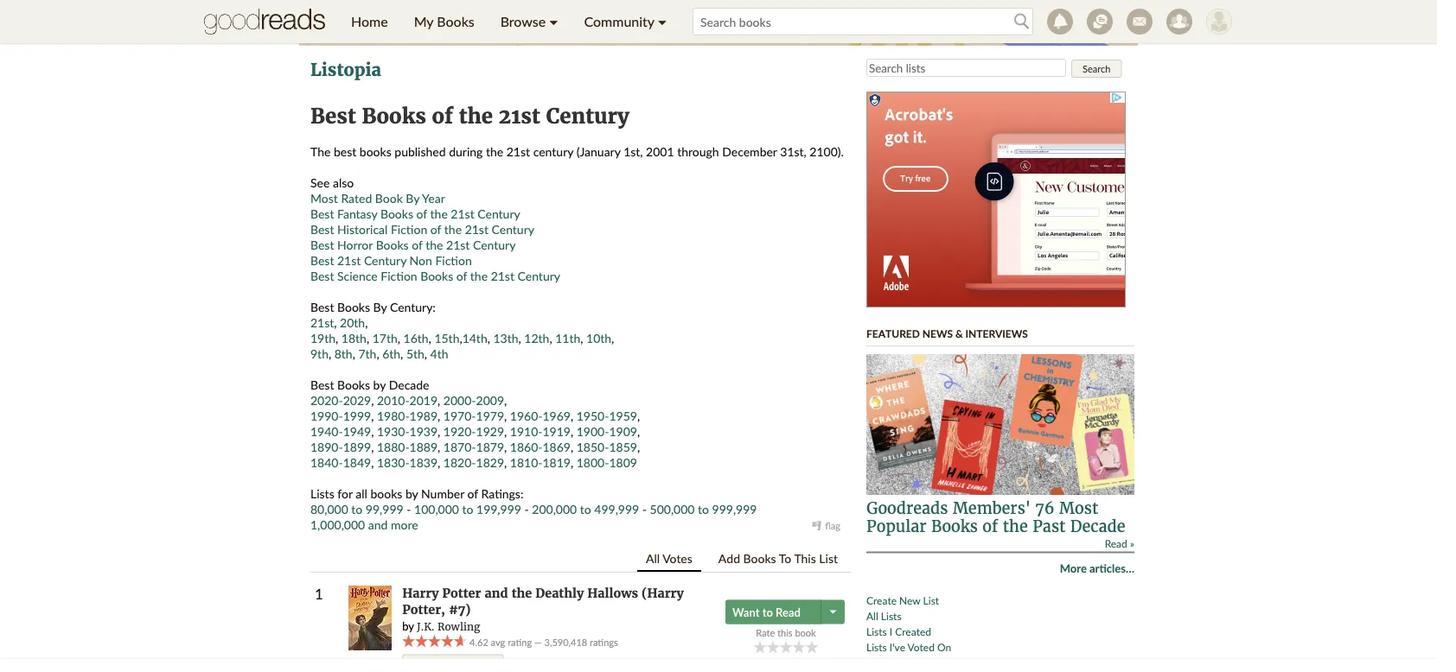 Task type: describe. For each thing, give the bounding box(es) containing it.
▾ for browse ▾
[[550, 13, 558, 30]]

during
[[449, 144, 483, 159]]

home
[[351, 13, 388, 30]]

1
[[315, 586, 323, 603]]

listopia
[[311, 59, 381, 80]]

1860-1869 link
[[510, 440, 571, 455]]

2000-2009 link
[[444, 393, 504, 408]]

my books link
[[401, 0, 488, 43]]

1899
[[343, 440, 371, 455]]

j.k. rowling link
[[417, 621, 480, 634]]

2 best from the top
[[311, 206, 334, 221]]

1810-
[[510, 455, 543, 470]]

harry potter and the deathl... image
[[349, 586, 392, 651]]

lists up i
[[881, 611, 902, 623]]

2019
[[410, 393, 438, 408]]

Search for books to add to your shelves search field
[[693, 8, 1034, 35]]

best books of the 21st century
[[311, 103, 630, 129]]

best inside best books by decade 2020-2029 , 2010-2019 , 2000-2009 , 1990-1999 , 1980-1989 , 1970-1979 , 1960-1969 , 1950-1959 , 1940-1949 , 1930-1939 , 1920-1929 , 1910-1919 , 1900-1909 , 1890-1899 , 1880-1889 , 1870-1879 , 1860-1869 , 1850-1859 , 1840-1849 , 1830-1839 , 1820-1829 , 1810-1819 , 1800-1809
[[311, 378, 334, 392]]

best inside best books by century: 21st , 20th , 19th , 18th , 17th , 16th , 15th , 14th , 13th , 12th , 11th , 10th , 9th , 8th , 7th , 6th , 5th , 4th
[[311, 300, 334, 314]]

5th link
[[406, 346, 425, 361]]

read inside goodreads members' 76 most popular books of the past decade read »
[[1105, 538, 1128, 551]]

j.k.
[[417, 621, 435, 634]]

4.62 avg rating — 3,590,418 ratings
[[467, 637, 618, 649]]

inbox image
[[1127, 9, 1153, 35]]

15th
[[435, 331, 460, 346]]

21st link
[[311, 315, 334, 330]]

all
[[356, 487, 367, 501]]

created
[[895, 626, 932, 639]]

number
[[421, 487, 464, 501]]

year
[[422, 191, 445, 205]]

1870-
[[444, 440, 476, 455]]

this
[[794, 551, 816, 566]]

0 vertical spatial books
[[360, 144, 392, 159]]

harry
[[402, 586, 439, 602]]

lists inside the lists for all books by number of ratings: 80,000 to 99,999 - 100,000 to 199,999 - 200,000 to 499,999 - 500,000 to 999,999 1,000,000 and more
[[311, 487, 334, 501]]

Search books text field
[[693, 8, 1034, 35]]

1980-
[[377, 409, 410, 423]]

create new list all lists lists i created lists i've voted on
[[867, 595, 952, 654]]

6 best from the top
[[311, 269, 334, 283]]

11th link
[[555, 331, 581, 346]]

1 vertical spatial advertisement region
[[867, 92, 1126, 308]]

99,999
[[366, 502, 404, 517]]

»
[[1130, 538, 1135, 551]]

15th link
[[435, 331, 460, 346]]

2010-2019 link
[[377, 393, 438, 408]]

1829
[[476, 455, 504, 470]]

past
[[1033, 518, 1066, 537]]

20th link
[[340, 315, 365, 330]]

see also most rated book by year best fantasy books of the 21st century best historical fiction of the 21st century best horror books of the 21st century best 21st century non fiction best science fiction books of the 21st century
[[311, 175, 561, 283]]

add
[[719, 551, 740, 566]]

1800-
[[577, 455, 609, 470]]

to
[[779, 551, 792, 566]]

create new list link
[[867, 595, 939, 608]]

new
[[900, 595, 921, 608]]

most inside see also most rated book by year best fantasy books of the 21st century best historical fiction of the 21st century best horror books of the 21st century best 21st century non fiction best science fiction books of the 21st century
[[311, 191, 338, 205]]

2009
[[476, 393, 504, 408]]

of inside goodreads members' 76 most popular books of the past decade read »
[[983, 518, 998, 537]]

1869
[[543, 440, 571, 455]]

1990-1999 link
[[311, 409, 371, 423]]

1929
[[476, 424, 504, 439]]

lists for all books by number of ratings: 80,000 to 99,999 - 100,000 to 199,999 - 200,000 to 499,999 - 500,000 to 999,999 1,000,000 and more
[[311, 487, 757, 532]]

books left to
[[744, 551, 776, 566]]

to down all
[[351, 502, 363, 517]]

Search lists text field
[[867, 59, 1067, 77]]

potter
[[442, 586, 481, 602]]

1860-
[[510, 440, 543, 455]]

1989
[[410, 409, 438, 423]]

(harry
[[642, 586, 684, 602]]

books inside best books by century: 21st , 20th , 19th , 18th , 17th , 16th , 15th , 14th , 13th , 12th , 11th , 10th , 9th , 8th , 7th , 6th , 5th , 4th
[[337, 300, 370, 314]]

of down best fantasy books of the 21st century link
[[431, 222, 441, 237]]

read inside button
[[776, 606, 801, 620]]

5 best from the top
[[311, 253, 334, 268]]

1990-
[[311, 409, 343, 423]]

1819
[[543, 455, 571, 470]]

1969
[[543, 409, 571, 423]]

1879
[[476, 440, 504, 455]]

1st,
[[624, 144, 643, 159]]

and inside harry potter and the deathly hallows (harry potter, #7) by j.k. rowling
[[485, 586, 508, 602]]

community
[[584, 13, 655, 30]]

2020-2029 link
[[311, 393, 371, 408]]

and inside the lists for all books by number of ratings: 80,000 to 99,999 - 100,000 to 199,999 - 200,000 to 499,999 - 500,000 to 999,999 1,000,000 and more
[[368, 518, 388, 532]]

best books by century: 21st , 20th , 19th , 18th , 17th , 16th , 15th , 14th , 13th , 12th , 11th , 10th , 9th , 8th , 7th , 6th , 5th , 4th
[[311, 300, 614, 361]]

rate this book
[[756, 628, 816, 639]]

fantasy
[[337, 206, 377, 221]]

all votes
[[646, 551, 693, 566]]

century:
[[390, 300, 436, 314]]

books up best 21st century non fiction link
[[376, 237, 409, 252]]

my
[[414, 13, 434, 30]]

8th
[[335, 346, 353, 361]]

home link
[[338, 0, 401, 43]]

featured
[[867, 327, 920, 340]]

1919
[[543, 424, 571, 439]]

2010-
[[377, 393, 410, 408]]

best horror books of the 21st century link
[[311, 237, 516, 252]]

999,999
[[712, 502, 757, 517]]

best historical fiction of the 21st century link
[[311, 222, 535, 237]]

by inside the lists for all books by number of ratings: 80,000 to 99,999 - 100,000 to 199,999 - 200,000 to 499,999 - 500,000 to 999,999 1,000,000 and more
[[406, 487, 418, 501]]

of up non
[[412, 237, 423, 252]]

1970-1979 link
[[444, 409, 504, 423]]

1 vertical spatial fiction
[[435, 253, 472, 268]]

the inside harry potter and the deathly hallows (harry potter, #7) by j.k. rowling
[[512, 586, 532, 602]]

1979
[[476, 409, 504, 423]]

1920-1929 link
[[444, 424, 504, 439]]

to inside want to read button
[[763, 606, 773, 620]]

to right '200,000'
[[580, 502, 591, 517]]

book
[[375, 191, 403, 205]]

my books
[[414, 13, 475, 30]]

499,999
[[594, 502, 639, 517]]

1940-1949 link
[[311, 424, 371, 439]]

2029
[[343, 393, 371, 408]]

16th link
[[404, 331, 429, 346]]

1 best from the top
[[311, 103, 356, 129]]

1900-1909 link
[[577, 424, 637, 439]]

list inside create new list all lists lists i created lists i've voted on
[[923, 595, 939, 608]]



Task type: locate. For each thing, give the bounding box(es) containing it.
1880-1889 link
[[377, 440, 438, 455]]

advertisement region
[[299, 0, 1138, 46], [867, 92, 1126, 308]]

1 vertical spatial by
[[406, 487, 418, 501]]

listopia link
[[311, 59, 381, 80]]

books up published
[[362, 103, 426, 129]]

non
[[410, 253, 432, 268]]

of up 100,000 to 199,999 link
[[468, 487, 478, 501]]

76
[[1036, 499, 1055, 519]]

1 horizontal spatial list
[[923, 595, 939, 608]]

1970-
[[444, 409, 476, 423]]

0 horizontal spatial all
[[646, 551, 660, 566]]

- up more
[[407, 502, 411, 517]]

12th link
[[524, 331, 550, 346]]

3 best from the top
[[311, 222, 334, 237]]

want
[[733, 606, 760, 620]]

1 horizontal spatial most
[[1060, 499, 1099, 519]]

1950-
[[577, 409, 609, 423]]

1 vertical spatial read
[[776, 606, 801, 620]]

11th
[[555, 331, 581, 346]]

1 ▾ from the left
[[550, 13, 558, 30]]

of inside the lists for all books by number of ratings: 80,000 to 99,999 - 100,000 to 199,999 - 200,000 to 499,999 - 500,000 to 999,999 1,000,000 and more
[[468, 487, 478, 501]]

1,000,000 and more link
[[311, 518, 418, 532]]

list right the new
[[923, 595, 939, 608]]

all down "create"
[[867, 611, 879, 623]]

of up best books by century: 21st , 20th , 19th , 18th , 17th , 16th , 15th , 14th , 13th , 12th , 11th , 10th , 9th , 8th , 7th , 6th , 5th , 4th
[[457, 269, 467, 283]]

1830-
[[377, 455, 410, 470]]

friend requests image
[[1167, 9, 1193, 35]]

1999
[[343, 409, 371, 423]]

read left '»'
[[1105, 538, 1128, 551]]

articles…
[[1090, 562, 1135, 576]]

books down non
[[421, 269, 453, 283]]

books inside the lists for all books by number of ratings: 80,000 to 99,999 - 100,000 to 199,999 - 200,000 to 499,999 - 500,000 to 999,999 1,000,000 and more
[[371, 487, 402, 501]]

1980-1989 link
[[377, 409, 438, 423]]

0 vertical spatial decade
[[389, 378, 429, 392]]

most inside goodreads members' 76 most popular books of the past decade read »
[[1060, 499, 1099, 519]]

more articles… link
[[1060, 561, 1135, 577]]

decade inside best books by decade 2020-2029 , 2010-2019 , 2000-2009 , 1990-1999 , 1980-1989 , 1970-1979 , 1960-1969 , 1950-1959 , 1940-1949 , 1930-1939 , 1920-1929 , 1910-1919 , 1900-1909 , 1890-1899 , 1880-1889 , 1870-1879 , 1860-1869 , 1850-1859 , 1840-1849 , 1830-1839 , 1820-1829 , 1810-1819 , 1800-1809
[[389, 378, 429, 392]]

100,000
[[414, 502, 459, 517]]

1 vertical spatial list
[[923, 595, 939, 608]]

voted
[[908, 642, 935, 654]]

- right 499,999
[[642, 502, 647, 517]]

by inside harry potter and the deathly hallows (harry potter, #7) by j.k. rowling
[[402, 620, 414, 634]]

potter,
[[402, 603, 445, 618]]

add books to this list
[[719, 551, 838, 566]]

1 vertical spatial all
[[867, 611, 879, 623]]

of left 76
[[983, 518, 998, 537]]

books inside best books by decade 2020-2029 , 2010-2019 , 2000-2009 , 1990-1999 , 1980-1989 , 1970-1979 , 1960-1969 , 1950-1959 , 1940-1949 , 1930-1939 , 1920-1929 , 1910-1919 , 1900-1909 , 1890-1899 , 1880-1889 , 1870-1879 , 1860-1869 , 1850-1859 , 1840-1849 , 1830-1839 , 1820-1829 , 1810-1819 , 1800-1809
[[337, 378, 370, 392]]

1809
[[609, 455, 637, 470]]

all left the votes
[[646, 551, 660, 566]]

lists left i've
[[867, 642, 887, 654]]

21st inside best books by century: 21st , 20th , 19th , 18th , 17th , 16th , 15th , 14th , 13th , 12th , 11th , 10th , 9th , 8th , 7th , 6th , 5th , 4th
[[311, 315, 334, 330]]

by inside best books by century: 21st , 20th , 19th , 18th , 17th , 16th , 15th , 14th , 13th , 12th , 11th , 10th , 9th , 8th , 7th , 6th , 5th , 4th
[[373, 300, 387, 314]]

books right my
[[437, 13, 475, 30]]

most down see
[[311, 191, 338, 205]]

by up 100,000
[[406, 487, 418, 501]]

lists up 80,000
[[311, 487, 334, 501]]

the best books published during the 21st century (january 1st, 2001 through december 31st, 2100).
[[311, 144, 844, 159]]

▾ for community ▾
[[658, 13, 667, 30]]

notifications image
[[1047, 9, 1073, 35]]

1 vertical spatial books
[[371, 487, 402, 501]]

,
[[334, 315, 337, 330], [365, 315, 368, 330], [336, 331, 338, 346], [367, 331, 369, 346], [398, 331, 400, 346], [429, 331, 431, 346], [460, 331, 462, 346], [488, 331, 490, 346], [519, 331, 521, 346], [550, 331, 552, 346], [581, 331, 583, 346], [612, 331, 614, 346], [329, 346, 331, 361], [353, 346, 355, 361], [377, 346, 379, 361], [401, 346, 403, 361], [425, 346, 427, 361], [371, 393, 374, 408], [438, 393, 441, 408], [504, 393, 507, 408], [371, 409, 374, 423], [438, 409, 441, 423], [504, 409, 507, 423], [571, 409, 574, 423], [637, 409, 640, 423], [371, 424, 374, 439], [438, 424, 441, 439], [504, 424, 507, 439], [571, 424, 574, 439], [637, 424, 640, 439], [371, 440, 374, 455], [438, 440, 441, 455], [504, 440, 507, 455], [571, 440, 574, 455], [637, 440, 640, 455], [371, 455, 374, 470], [438, 455, 441, 470], [504, 455, 507, 470], [571, 455, 574, 470]]

10th link
[[586, 331, 612, 346]]

0 horizontal spatial and
[[368, 518, 388, 532]]

3 - from the left
[[642, 502, 647, 517]]

1840-
[[311, 455, 343, 470]]

books up the 99,999
[[371, 487, 402, 501]]

2 horizontal spatial -
[[642, 502, 647, 517]]

0 horizontal spatial decade
[[389, 378, 429, 392]]

1 vertical spatial decade
[[1071, 518, 1126, 537]]

1910-1919 link
[[510, 424, 571, 439]]

through
[[677, 144, 719, 159]]

to up the rate
[[763, 606, 773, 620]]

1 horizontal spatial and
[[485, 586, 508, 602]]

ratings:
[[481, 487, 524, 501]]

by up best fantasy books of the 21st century link
[[406, 191, 420, 205]]

2 vertical spatial fiction
[[381, 269, 417, 283]]

lists i created link
[[867, 626, 932, 639]]

17th
[[373, 331, 398, 346]]

best fantasy books of the 21st century link
[[311, 206, 520, 221]]

19th link
[[311, 331, 336, 346]]

0 vertical spatial all
[[646, 551, 660, 566]]

1 vertical spatial and
[[485, 586, 508, 602]]

0 vertical spatial by
[[373, 378, 386, 392]]

0 vertical spatial most
[[311, 191, 338, 205]]

read up rate this book
[[776, 606, 801, 620]]

by left j.k.
[[402, 620, 414, 634]]

4.62
[[470, 637, 489, 649]]

harry potter and the deathly hallows (harry potter, #7) heading
[[402, 586, 684, 618]]

1940-
[[311, 424, 343, 439]]

0 vertical spatial advertisement region
[[299, 0, 1138, 46]]

None submit
[[1072, 60, 1122, 78]]

century
[[533, 144, 574, 159]]

1 horizontal spatial ▾
[[658, 13, 667, 30]]

hallows
[[588, 586, 638, 602]]

1 horizontal spatial all
[[867, 611, 879, 623]]

0 vertical spatial fiction
[[391, 222, 427, 237]]

decade up 2010-2019 link
[[389, 378, 429, 392]]

decade up 'read »' link on the bottom of the page
[[1071, 518, 1126, 537]]

2 - from the left
[[525, 502, 529, 517]]

- right 199,999
[[525, 502, 529, 517]]

books up 20th link on the left
[[337, 300, 370, 314]]

0 horizontal spatial by
[[373, 300, 387, 314]]

bob builder image
[[1207, 9, 1233, 35]]

and down the 99,999
[[368, 518, 388, 532]]

1920-
[[444, 424, 476, 439]]

to right 500,000
[[698, 502, 709, 517]]

books right popular
[[932, 518, 978, 537]]

goodreads
[[867, 499, 948, 519]]

1 horizontal spatial read
[[1105, 538, 1128, 551]]

to
[[351, 502, 363, 517], [462, 502, 474, 517], [580, 502, 591, 517], [698, 502, 709, 517], [763, 606, 773, 620]]

1840-1849 link
[[311, 455, 371, 470]]

most right 76
[[1060, 499, 1099, 519]]

of up best historical fiction of the 21st century "link"
[[417, 206, 427, 221]]

my group discussions image
[[1087, 9, 1113, 35]]

best
[[334, 144, 357, 159]]

of up published
[[432, 103, 453, 129]]

1 horizontal spatial by
[[406, 191, 420, 205]]

books inside goodreads members' 76 most popular books of the past decade read »
[[932, 518, 978, 537]]

rated
[[341, 191, 372, 205]]

0 horizontal spatial most
[[311, 191, 338, 205]]

lists
[[311, 487, 334, 501], [881, 611, 902, 623], [867, 626, 887, 639], [867, 642, 887, 654]]

0 vertical spatial list
[[819, 551, 838, 566]]

80,000
[[311, 502, 348, 517]]

6th link
[[382, 346, 401, 361]]

1 vertical spatial by
[[373, 300, 387, 314]]

0 horizontal spatial ▾
[[550, 13, 558, 30]]

1 horizontal spatial -
[[525, 502, 529, 517]]

4 best from the top
[[311, 237, 334, 252]]

500,000 to 999,999 link
[[650, 502, 757, 517]]

0 horizontal spatial -
[[407, 502, 411, 517]]

1960-
[[510, 409, 543, 423]]

4th link
[[430, 346, 449, 361]]

the inside goodreads members' 76 most popular books of the past decade read »
[[1003, 518, 1028, 537]]

by inside best books by decade 2020-2029 , 2010-2019 , 2000-2009 , 1990-1999 , 1980-1989 , 1970-1979 , 1960-1969 , 1950-1959 , 1940-1949 , 1930-1939 , 1920-1929 , 1910-1919 , 1900-1909 , 1890-1899 , 1880-1889 , 1870-1879 , 1860-1869 , 1850-1859 , 1840-1849 , 1830-1839 , 1820-1829 , 1810-1819 , 1800-1809
[[373, 378, 386, 392]]

7 best from the top
[[311, 300, 334, 314]]

1950-1959 link
[[577, 409, 637, 423]]

on
[[938, 642, 952, 654]]

1 horizontal spatial decade
[[1071, 518, 1126, 537]]

lists left i
[[867, 626, 887, 639]]

books inside menu
[[437, 13, 475, 30]]

more
[[1060, 562, 1087, 576]]

members'
[[953, 499, 1031, 519]]

0 horizontal spatial list
[[819, 551, 838, 566]]

and
[[368, 518, 388, 532], [485, 586, 508, 602]]

and right potter
[[485, 586, 508, 602]]

6th
[[382, 346, 401, 361]]

by
[[373, 378, 386, 392], [406, 487, 418, 501], [402, 620, 414, 634]]

fiction up best horror books of the 21st century link
[[391, 222, 427, 237]]

2000-
[[444, 393, 476, 408]]

0 vertical spatial and
[[368, 518, 388, 532]]

rate
[[756, 628, 775, 639]]

the
[[311, 144, 331, 159]]

fiction down best 21st century non fiction link
[[381, 269, 417, 283]]

best science fiction books of the 21st century link
[[311, 269, 561, 283]]

rowling
[[438, 621, 480, 634]]

1959
[[609, 409, 637, 423]]

books down book
[[381, 206, 413, 221]]

8 best from the top
[[311, 378, 334, 392]]

want to read
[[733, 606, 801, 620]]

by up "2010-"
[[373, 378, 386, 392]]

most
[[311, 191, 338, 205], [1060, 499, 1099, 519]]

1 - from the left
[[407, 502, 411, 517]]

goodreads members' 76 most popular books of the past decade read »
[[867, 499, 1135, 551]]

decade inside goodreads members' 76 most popular books of the past decade read »
[[1071, 518, 1126, 537]]

by inside see also most rated book by year best fantasy books of the 21st century best historical fiction of the 21st century best horror books of the 21st century best 21st century non fiction best science fiction books of the 21st century
[[406, 191, 420, 205]]

community ▾ button
[[571, 0, 680, 43]]

menu containing home
[[338, 0, 680, 43]]

200,000
[[532, 502, 577, 517]]

1939
[[410, 424, 438, 439]]

10th
[[586, 331, 612, 346]]

books right best on the left top of page
[[360, 144, 392, 159]]

by up "17th"
[[373, 300, 387, 314]]

to down 'number'
[[462, 502, 474, 517]]

books up 2029
[[337, 378, 370, 392]]

500,000
[[650, 502, 695, 517]]

18th link
[[342, 331, 367, 346]]

all lists link
[[867, 611, 902, 623]]

0 vertical spatial by
[[406, 191, 420, 205]]

fiction
[[391, 222, 427, 237], [435, 253, 472, 268], [381, 269, 417, 283]]

#7)
[[449, 603, 471, 618]]

deathly
[[536, 586, 584, 602]]

fiction up best science fiction books of the 21st century link
[[435, 253, 472, 268]]

80,000 to 99,999 link
[[311, 502, 404, 517]]

flag
[[825, 520, 841, 532]]

i
[[890, 626, 893, 639]]

1889
[[410, 440, 438, 455]]

1 vertical spatial most
[[1060, 499, 1099, 519]]

century
[[546, 103, 630, 129], [478, 206, 520, 221], [492, 222, 535, 237], [473, 237, 516, 252], [364, 253, 407, 268], [518, 269, 561, 283]]

13th link
[[493, 331, 519, 346]]

featured news & interviews link
[[867, 327, 1028, 340]]

all inside create new list all lists lists i created lists i've voted on
[[867, 611, 879, 623]]

▾ right community
[[658, 13, 667, 30]]

1930-
[[377, 424, 410, 439]]

14th
[[462, 331, 488, 346]]

2 ▾ from the left
[[658, 13, 667, 30]]

menu
[[338, 0, 680, 43]]

list right this
[[819, 551, 838, 566]]

2020-
[[311, 393, 343, 408]]

0 vertical spatial read
[[1105, 538, 1128, 551]]

0 horizontal spatial read
[[776, 606, 801, 620]]

1800-1809 link
[[577, 455, 637, 470]]

goodreads members' 76 most popular books of the past decade image
[[867, 355, 1135, 496]]

▾ right browse
[[550, 13, 558, 30]]

2 vertical spatial by
[[402, 620, 414, 634]]

13th
[[493, 331, 519, 346]]



Task type: vqa. For each thing, say whether or not it's contained in the screenshot.
shooting at the bottom of page
no



